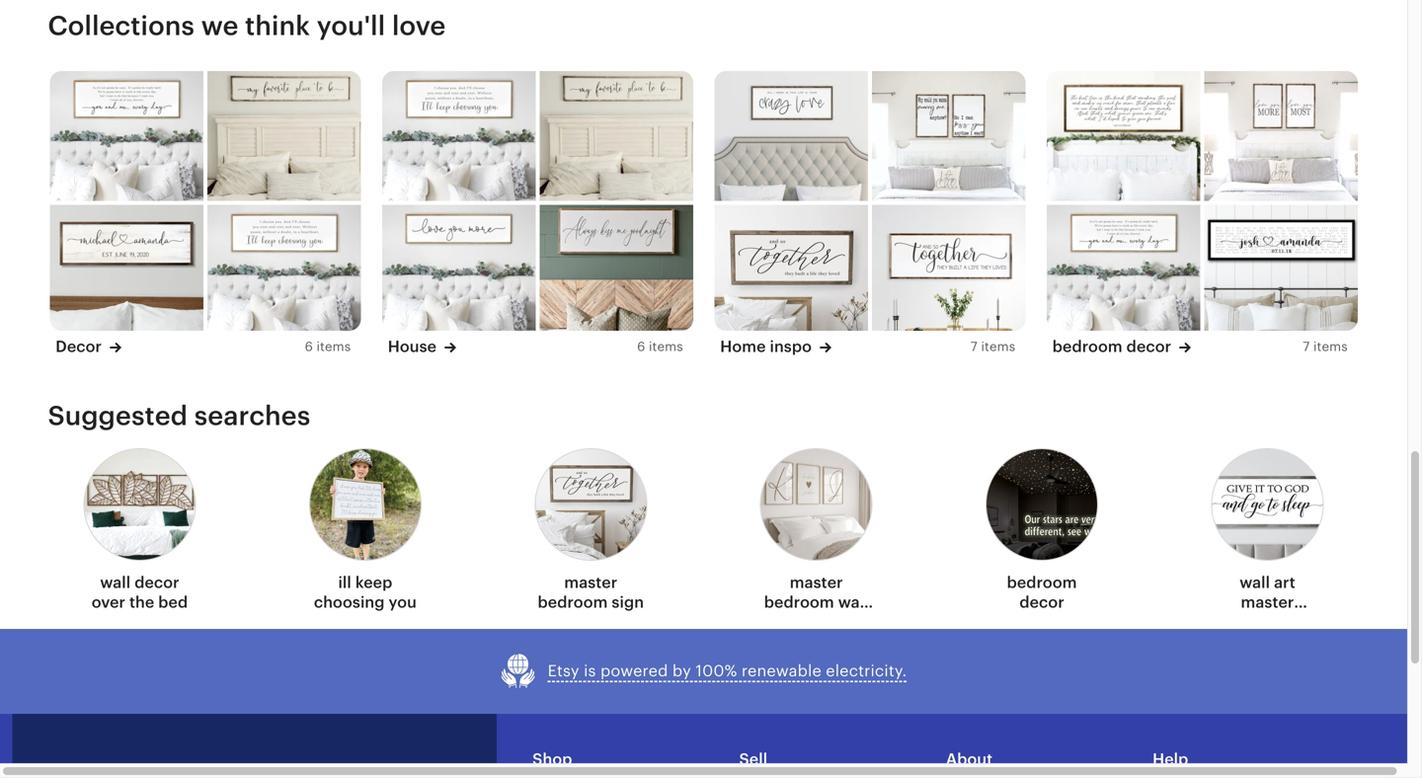 Task type: describe. For each thing, give the bounding box(es) containing it.
art
[[1275, 574, 1296, 592]]

master bedroom wall decor link
[[761, 442, 873, 631]]

we
[[201, 11, 239, 41]]

suggested searches
[[48, 401, 311, 432]]

is
[[584, 663, 596, 681]]

powered
[[601, 663, 668, 681]]

items for home inspo
[[982, 339, 1016, 354]]

bed
[[158, 594, 188, 611]]

etsy is powered by 100% renewable electricity. button
[[501, 653, 907, 690]]

bedroom inside master bedroom wall decor
[[765, 594, 835, 611]]

ill keep choosing you
[[314, 574, 417, 611]]

bedroom inside the master bedroom sign
[[538, 594, 608, 611]]

wall art master bedroom
[[1233, 574, 1303, 631]]

shop
[[533, 751, 573, 769]]

6 items for decor
[[305, 339, 351, 354]]

items for decor
[[317, 339, 351, 354]]

my favorite place to be - above over the bed sign - master bedroom wall art [free shipping!] image for house
[[540, 71, 693, 201]]

7 items for home inspo
[[971, 339, 1016, 354]]

wall decor over the bed link
[[83, 442, 196, 620]]

7 items for bedroom decor
[[1304, 339, 1348, 354]]

master bedroom wall decor
[[765, 574, 869, 631]]

suggested
[[48, 401, 188, 432]]

house
[[388, 338, 437, 356]]

items for bedroom decor
[[1314, 339, 1348, 354]]

by
[[673, 663, 692, 681]]

6 for decor
[[305, 339, 313, 354]]

inspo
[[770, 338, 812, 356]]

wall for over
[[100, 574, 131, 592]]

keep
[[356, 574, 393, 592]]

master bedroom sign
[[538, 574, 644, 611]]

master inside wall art master bedroom
[[1242, 594, 1295, 611]]

and so together they built a life they loved sign-dining room sign - wood framed sign -  farm house wall decor -  #phs42 image
[[872, 205, 1026, 335]]

items for house
[[649, 339, 684, 354]]

home
[[721, 338, 766, 356]]

electricity.
[[826, 663, 907, 681]]

collections
[[48, 11, 195, 41]]

wall for master
[[1240, 574, 1271, 592]]

and so together they built a life they loved | master bedroom sign | master bedroom decor | wall decor | bedroom wall art | wood framed sign image
[[715, 205, 868, 335]]



Task type: vqa. For each thing, say whether or not it's contained in the screenshot.
THE
yes



Task type: locate. For each thing, give the bounding box(es) containing it.
the
[[129, 594, 154, 611]]

7 for home inspo
[[971, 339, 978, 354]]

wall decor over the bed
[[92, 574, 188, 611]]

items down and so together they built a life they loved sign-dining room sign - wood framed sign -  farm house wall decor -  #phs42 'image' at the top of page
[[982, 339, 1016, 354]]

0 vertical spatial so it's not gonna be easy sign | master bedroom wall decor | master bedroom signs | sign for master bedroom | you and me every day sign image
[[50, 71, 203, 201]]

why would you wanna marry me for anyhow so i can kiss you anytime i want, bedroom wall art, couple gifts wall decor, love quotes, duo signs image
[[872, 71, 1026, 201]]

renewable
[[742, 663, 822, 681]]

1 vertical spatial bedroom decor
[[1007, 574, 1078, 611]]

wall inside wall art master bedroom
[[1240, 574, 1271, 592]]

so it's not gonna be easy sign | master bedroom wall decor | master bedroom signs | sign for master bedroom | you and me every day sign image
[[50, 71, 203, 201], [1047, 205, 1201, 335]]

bedroom decor link
[[986, 442, 1099, 620]]

ill keep choosing you link
[[309, 442, 422, 620]]

wall left art
[[1240, 574, 1271, 592]]

wall
[[100, 574, 131, 592], [1240, 574, 1271, 592], [839, 594, 869, 611]]

master inside the master bedroom sign
[[565, 574, 618, 592]]

1 6 from the left
[[305, 339, 313, 354]]

bedroom wall art | always kiss me goodnight | bedroom decor | bedroom signs | master bedroom wall decor | above bed sign | farmhouse | 528 image
[[540, 205, 693, 335]]

0 horizontal spatial 6 items
[[305, 339, 351, 354]]

7
[[971, 339, 978, 354], [1304, 339, 1311, 354]]

1 6 items from the left
[[305, 339, 351, 354]]

1 horizontal spatial bedroom wall decor | i choose you sign | master bedroom decor | wood signs | sign for above a bed | i'll keep choosing you sign image
[[382, 71, 536, 201]]

1 horizontal spatial so it's not gonna be easy sign | master bedroom wall decor | master bedroom signs | sign for master bedroom | you and me every day sign image
[[1047, 205, 1201, 335]]

2 horizontal spatial wall
[[1240, 574, 1271, 592]]

7 items
[[971, 339, 1016, 354], [1304, 339, 1348, 354]]

wall up "electricity."
[[839, 594, 869, 611]]

decor inside wall decor over the bed
[[135, 574, 179, 592]]

my favorite place to be - above over the bed sign - master bedroom wall art [free shipping!] image
[[207, 71, 361, 201], [540, 71, 693, 201]]

master bedroom sign link
[[535, 442, 647, 620]]

6 items for house
[[637, 339, 684, 354]]

think
[[245, 11, 310, 41]]

6 up searches
[[305, 339, 313, 354]]

6 down bedroom wall art | always kiss me goodnight | bedroom decor | bedroom signs | master bedroom wall decor | above bed sign | farmhouse | 528 image
[[637, 339, 646, 354]]

bedroom decor
[[1053, 338, 1172, 356], [1007, 574, 1078, 611]]

2 6 items from the left
[[637, 339, 684, 354]]

master inside master bedroom wall decor
[[790, 574, 843, 592]]

1 horizontal spatial master
[[790, 574, 843, 592]]

2 horizontal spatial master
[[1242, 594, 1295, 611]]

1 horizontal spatial wall
[[839, 594, 869, 611]]

custom song lyrics on canvas wall art, his and hers wedding anniversary gift personalized, music first dance song, bedroom signs above bed image
[[1205, 205, 1358, 335]]

2 6 from the left
[[637, 339, 646, 354]]

love
[[392, 11, 446, 41]]

1 vertical spatial bedroom wall decor | i choose you sign | master bedroom decor | wood signs | sign for above a bed | i'll keep choosing you sign image
[[207, 205, 361, 335]]

1 7 items from the left
[[971, 339, 1016, 354]]

you
[[389, 594, 417, 611]]

etsy is powered by 100% renewable electricity.
[[548, 663, 907, 681]]

0 horizontal spatial bedroom wall decor | i choose you sign | master bedroom decor | wood signs | sign for above a bed | i'll keep choosing you sign image
[[207, 205, 361, 335]]

0 horizontal spatial so it's not gonna be easy sign | master bedroom wall decor | master bedroom signs | sign for master bedroom | you and me every day sign image
[[50, 71, 203, 201]]

0 horizontal spatial wall
[[100, 574, 131, 592]]

collections we think you'll love
[[48, 11, 446, 41]]

7 items down custom song lyrics on canvas wall art, his and hers wedding anniversary gift personalized, music first dance song, bedroom signs above bed image
[[1304, 339, 1348, 354]]

master bedroom wall decor over the bed-marriage signs-bedroom signs above bed-wedding gift for couple-bridal shower gift-wall decor bedroom image
[[50, 205, 203, 335]]

1 horizontal spatial 7 items
[[1304, 339, 1348, 354]]

0 horizontal spatial master
[[565, 574, 618, 592]]

home inspo
[[721, 338, 812, 356]]

7 items down and so together they built a life they loved sign-dining room sign - wood framed sign -  farm house wall decor -  #phs42 'image' at the top of page
[[971, 339, 1016, 354]]

master for wall
[[790, 574, 843, 592]]

7 for bedroom decor
[[1304, 339, 1311, 354]]

0 vertical spatial bedroom decor
[[1053, 338, 1172, 356]]

wall up over
[[100, 574, 131, 592]]

3 items from the left
[[982, 339, 1016, 354]]

1 vertical spatial so it's not gonna be easy sign | master bedroom wall decor | master bedroom signs | sign for master bedroom | you and me every day sign image
[[1047, 205, 1201, 335]]

about
[[946, 751, 993, 769]]

decor inside the bedroom decor
[[1020, 594, 1065, 611]]

master up the renewable in the right bottom of the page
[[790, 574, 843, 592]]

decor
[[56, 338, 102, 356]]

items left house at the left top
[[317, 339, 351, 354]]

2 my favorite place to be - above over the bed sign - master bedroom wall art [free shipping!] image from the left
[[540, 71, 693, 201]]

my favorite place to be - above over the bed sign - master bedroom wall art [free shipping!] image for decor
[[207, 71, 361, 201]]

wall inside master bedroom wall decor
[[839, 594, 869, 611]]

2 items from the left
[[649, 339, 684, 354]]

1 7 from the left
[[971, 339, 978, 354]]

items left home at top
[[649, 339, 684, 354]]

6 for house
[[637, 339, 646, 354]]

1 horizontal spatial 6
[[637, 339, 646, 354]]

items down custom song lyrics on canvas wall art, his and hers wedding anniversary gift personalized, music first dance song, bedroom signs above bed image
[[1314, 339, 1348, 354]]

4 items from the left
[[1314, 339, 1348, 354]]

help
[[1153, 751, 1189, 769]]

1 horizontal spatial my favorite place to be - above over the bed sign - master bedroom wall art [free shipping!] image
[[540, 71, 693, 201]]

1 horizontal spatial 6 items
[[637, 339, 684, 354]]

master bedroom wall decor, bedroom signs for over the bed, all i need in this life is your crazy love, first dance lyrics print, wood signs image
[[715, 71, 868, 201]]

6 items
[[305, 339, 351, 354], [637, 339, 684, 354]]

decor
[[1127, 338, 1172, 356], [135, 574, 179, 592], [1020, 594, 1065, 611], [794, 613, 839, 631]]

ill
[[338, 574, 352, 592]]

master down art
[[1242, 594, 1295, 611]]

0 horizontal spatial 7 items
[[971, 339, 1016, 354]]

master
[[565, 574, 618, 592], [790, 574, 843, 592], [1242, 594, 1295, 611]]

bedroom wall decor | master bedroom sign | love you more sign | wood sign | master bedroom wall decor | gift for her | d2 image
[[382, 205, 536, 335]]

items
[[317, 339, 351, 354], [649, 339, 684, 354], [982, 339, 1016, 354], [1314, 339, 1348, 354]]

bedroom decor - bedroom wall art - above bed decor - wall decor - signs above bed - wood signs - bedroom wall decor over the bed - farmhouse image
[[1047, 71, 1201, 201]]

wall art master bedroom link
[[1212, 442, 1325, 631]]

love you more sign | master bedroom decor | love you most sign | farmhouse signs | couples sign | wall decor image
[[1205, 71, 1358, 201]]

master up sign
[[565, 574, 618, 592]]

etsy
[[548, 663, 580, 681]]

wall inside wall decor over the bed
[[100, 574, 131, 592]]

0 horizontal spatial 7
[[971, 339, 978, 354]]

0 horizontal spatial my favorite place to be - above over the bed sign - master bedroom wall art [free shipping!] image
[[207, 71, 361, 201]]

bedroom
[[1053, 338, 1123, 356], [1007, 574, 1078, 592], [538, 594, 608, 611], [765, 594, 835, 611], [1233, 613, 1303, 631]]

2 7 items from the left
[[1304, 339, 1348, 354]]

decor inside master bedroom wall decor
[[794, 613, 839, 631]]

sign
[[612, 594, 644, 611]]

1 my favorite place to be - above over the bed sign - master bedroom wall art [free shipping!] image from the left
[[207, 71, 361, 201]]

7 down and so together they built a life they loved sign-dining room sign - wood framed sign -  farm house wall decor -  #phs42 'image' at the top of page
[[971, 339, 978, 354]]

master for sign
[[565, 574, 618, 592]]

6 items left house at the left top
[[305, 339, 351, 354]]

2 7 from the left
[[1304, 339, 1311, 354]]

over
[[92, 594, 126, 611]]

choosing
[[314, 594, 385, 611]]

sell
[[740, 751, 768, 769]]

searches
[[194, 401, 311, 432]]

100%
[[696, 663, 738, 681]]

you'll
[[317, 11, 386, 41]]

6 items left home at top
[[637, 339, 684, 354]]

0 horizontal spatial 6
[[305, 339, 313, 354]]

bedroom wall decor | i choose you sign | master bedroom decor | wood signs | sign for above a bed | i'll keep choosing you sign image
[[382, 71, 536, 201], [207, 205, 361, 335]]

1 horizontal spatial 7
[[1304, 339, 1311, 354]]

1 items from the left
[[317, 339, 351, 354]]

6
[[305, 339, 313, 354], [637, 339, 646, 354]]

7 down custom song lyrics on canvas wall art, his and hers wedding anniversary gift personalized, music first dance song, bedroom signs above bed image
[[1304, 339, 1311, 354]]

0 vertical spatial bedroom wall decor | i choose you sign | master bedroom decor | wood signs | sign for above a bed | i'll keep choosing you sign image
[[382, 71, 536, 201]]



